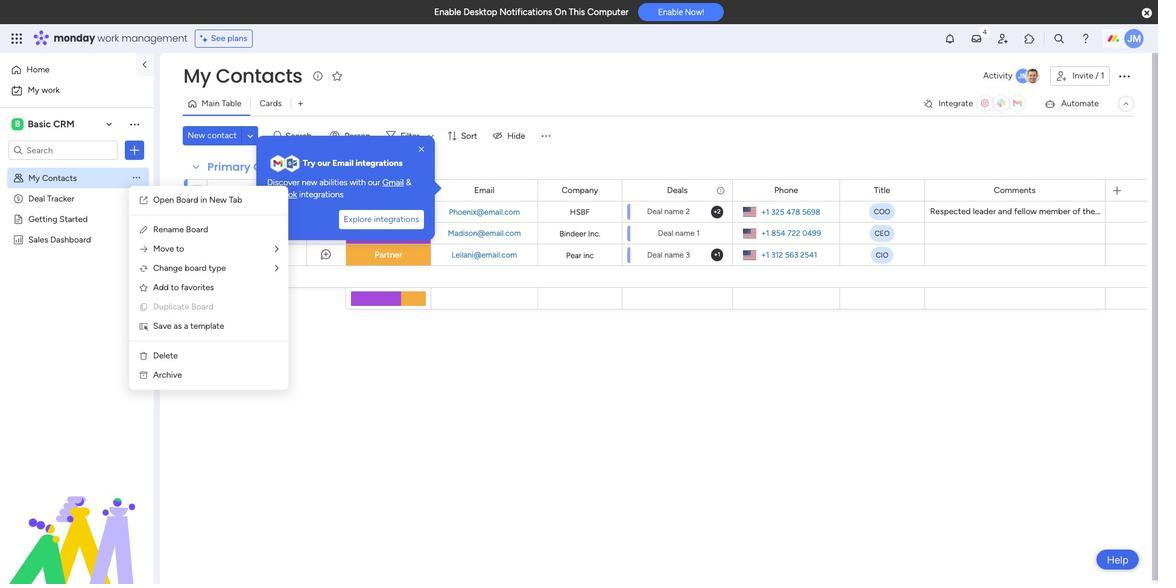 Task type: vqa. For each thing, say whether or not it's contained in the screenshot.
row group
no



Task type: describe. For each thing, give the bounding box(es) containing it.
board for open
[[176, 195, 198, 205]]

explore integrations button
[[339, 210, 424, 229]]

madison
[[228, 229, 260, 239]]

work for my
[[41, 85, 60, 95]]

getting started
[[28, 214, 88, 224]]

change board type
[[153, 263, 226, 273]]

invite / 1 button
[[1050, 66, 1110, 86]]

angle down image
[[247, 131, 253, 140]]

new for discover
[[302, 177, 317, 188]]

main table
[[202, 98, 242, 109]]

+1 for +1 854 722 0499
[[761, 229, 770, 238]]

duplicate board
[[153, 302, 213, 312]]

my up main in the top of the page
[[183, 62, 211, 89]]

Primary Contacts field
[[205, 159, 307, 175]]

my work
[[28, 85, 60, 95]]

add to favorites
[[153, 282, 214, 293]]

explore integrations
[[344, 214, 419, 225]]

My Contacts field
[[180, 62, 306, 89]]

a
[[184, 321, 188, 331]]

coo
[[874, 208, 891, 216]]

menu image
[[540, 130, 552, 142]]

help
[[1107, 554, 1129, 566]]

select product image
[[11, 33, 23, 45]]

automate
[[1061, 98, 1099, 109]]

board for duplicate
[[191, 302, 213, 312]]

cards button
[[251, 94, 291, 113]]

478
[[787, 207, 800, 216]]

delete
[[153, 351, 178, 361]]

enable for enable desktop notifications on this computer
[[434, 7, 461, 17]]

to for add
[[171, 282, 179, 293]]

respected leader and fellow member of the board. i just met
[[930, 206, 1158, 217]]

doyle
[[262, 229, 284, 239]]

notifications image
[[944, 33, 956, 45]]

add for add to favorites
[[153, 282, 169, 293]]

with
[[350, 177, 366, 188]]

help button
[[1097, 550, 1139, 570]]

3
[[686, 250, 690, 259]]

+1 854 722 0499
[[761, 229, 821, 238]]

board
[[185, 263, 207, 273]]

phoenix
[[228, 207, 258, 217]]

contact
[[261, 185, 292, 195]]

table
[[222, 98, 242, 109]]

hsbf
[[570, 208, 590, 217]]

1 for invite / 1
[[1101, 71, 1105, 81]]

rename
[[153, 224, 184, 235]]

+1 854 722 0499 link
[[757, 226, 821, 241]]

v2 search image
[[274, 129, 282, 143]]

notifications
[[500, 7, 552, 17]]

lottie animation element
[[0, 462, 154, 584]]

name for 2
[[665, 207, 684, 216]]

+1 312 563 2541 link
[[757, 247, 817, 262]]

plans
[[227, 33, 247, 43]]

my inside option
[[28, 85, 39, 95]]

filter button
[[381, 126, 438, 145]]

invite
[[1073, 71, 1094, 81]]

0 horizontal spatial email
[[332, 158, 354, 168]]

leilani krause
[[228, 250, 279, 261]]

person
[[345, 131, 370, 141]]

gmail button
[[382, 177, 404, 189]]

deal name 1
[[658, 228, 700, 237]]

+1 for +1 325 478 5698
[[761, 207, 770, 216]]

name for 1
[[675, 228, 695, 237]]

desktop
[[464, 7, 497, 17]]

home
[[27, 65, 50, 75]]

dapulse close image
[[1142, 7, 1152, 19]]

leilani@email.com
[[452, 250, 517, 259]]

phoenix@email.com
[[449, 207, 520, 216]]

325
[[771, 207, 785, 216]]

workspace selection element
[[11, 117, 76, 132]]

name for 3
[[665, 250, 684, 259]]

deal name 2
[[647, 207, 690, 216]]

main
[[202, 98, 220, 109]]

public board image
[[13, 213, 24, 224]]

just
[[1128, 206, 1142, 217]]

Type field
[[376, 184, 401, 197]]

2 customer from the top
[[370, 228, 407, 238]]

invite members image
[[997, 33, 1009, 45]]

update feed image
[[971, 33, 983, 45]]

collapse board header image
[[1122, 99, 1131, 109]]

+1 for +1 312 563 2541
[[761, 250, 770, 259]]

to for move
[[176, 244, 184, 254]]

inc.
[[588, 229, 601, 238]]

getting
[[28, 214, 57, 224]]

delete image
[[139, 351, 148, 361]]

tracker
[[47, 193, 74, 203]]

duplicate
[[153, 302, 189, 312]]

my up deal tracker
[[28, 173, 40, 183]]

1 horizontal spatial options image
[[1117, 69, 1132, 83]]

Phone field
[[771, 184, 801, 197]]

0 vertical spatial our
[[318, 158, 330, 168]]

&
[[406, 177, 411, 188]]

save as a template image
[[139, 322, 148, 331]]

pear
[[566, 251, 582, 260]]

rename board image
[[139, 225, 148, 235]]

enable now! button
[[638, 3, 724, 21]]

crm
[[53, 118, 75, 130]]

0 horizontal spatial options image
[[129, 144, 141, 156]]

+1 325 478 5698 link
[[757, 204, 821, 219]]

integrate
[[939, 98, 973, 109]]

1 vertical spatial my contacts
[[28, 173, 77, 183]]

archive
[[153, 370, 182, 380]]

in
[[200, 195, 207, 205]]

integrations inside button
[[374, 214, 419, 225]]

hide button
[[488, 126, 533, 145]]

my work link
[[7, 81, 147, 100]]

automate button
[[1040, 94, 1104, 113]]

open board in new tab
[[153, 195, 242, 205]]

phone
[[775, 185, 798, 195]]

new for add
[[224, 335, 240, 346]]

phoenix levy
[[228, 207, 278, 217]]

workspace options image
[[129, 118, 141, 130]]

deal for deal name 2
[[647, 207, 663, 216]]

monday
[[54, 31, 95, 45]]

computer
[[588, 7, 629, 17]]

fellow
[[1014, 206, 1037, 217]]

ceo
[[875, 229, 890, 237]]

template
[[190, 321, 224, 331]]

email inside field
[[474, 185, 495, 195]]

cards
[[260, 98, 282, 109]]

jeremy miller image
[[1125, 29, 1144, 48]]

primary
[[208, 159, 251, 174]]

leilani@email.com link
[[449, 250, 520, 259]]



Task type: locate. For each thing, give the bounding box(es) containing it.
3 +1 from the top
[[761, 250, 770, 259]]

type
[[209, 263, 226, 273]]

levy
[[260, 207, 278, 217]]

i
[[1123, 206, 1126, 217]]

work for monday
[[97, 31, 119, 45]]

to right move
[[176, 244, 184, 254]]

deal for deal name 1
[[658, 228, 674, 237]]

2 vertical spatial +1
[[761, 250, 770, 259]]

contacts up discover
[[253, 159, 304, 174]]

2 vertical spatial integrations
[[374, 214, 419, 225]]

column information image
[[716, 186, 726, 195]]

option
[[0, 167, 154, 169]]

monday work management
[[54, 31, 187, 45]]

312
[[771, 250, 783, 259]]

list box containing my contacts
[[0, 165, 154, 412]]

add new group button
[[184, 331, 270, 351]]

my work option
[[7, 81, 147, 100]]

type
[[379, 185, 398, 195]]

Search field
[[282, 127, 319, 144]]

see
[[211, 33, 225, 43]]

this
[[569, 7, 585, 17]]

workspace image
[[11, 118, 24, 131]]

monday marketplace image
[[1024, 33, 1036, 45]]

b
[[15, 119, 20, 129]]

deal for deal tracker
[[28, 193, 45, 203]]

integrate button
[[918, 91, 1035, 116]]

Email field
[[471, 184, 498, 197]]

work down home
[[41, 85, 60, 95]]

person button
[[325, 126, 378, 145]]

1 horizontal spatial new
[[209, 195, 227, 205]]

integrations
[[356, 158, 403, 168], [299, 189, 344, 199], [374, 214, 419, 225]]

contacts inside primary contacts field
[[253, 159, 304, 174]]

0 vertical spatial options image
[[1117, 69, 1132, 83]]

0 vertical spatial name
[[665, 207, 684, 216]]

search everything image
[[1053, 33, 1065, 45]]

integrations down abilities
[[299, 189, 344, 199]]

options image
[[1117, 69, 1132, 83], [129, 144, 141, 156]]

0 horizontal spatial add
[[153, 282, 169, 293]]

integrations up the gmail
[[356, 158, 403, 168]]

name left 2
[[665, 207, 684, 216]]

+1 left 312
[[761, 250, 770, 259]]

new right in
[[209, 195, 227, 205]]

email up abilities
[[332, 158, 354, 168]]

leader
[[973, 206, 996, 217]]

1 for deal name 1
[[697, 228, 700, 237]]

our right try
[[318, 158, 330, 168]]

archive image
[[139, 370, 148, 380]]

dashboard
[[50, 234, 91, 244]]

0 vertical spatial email
[[332, 158, 354, 168]]

board.
[[1098, 206, 1121, 217]]

now!
[[685, 7, 704, 17]]

customer down the explore integrations
[[370, 228, 407, 238]]

new inside discover new abilities with our gmail & outlook integrations
[[302, 177, 317, 188]]

home option
[[7, 60, 129, 80]]

new left "contact"
[[188, 130, 205, 141]]

add view image
[[298, 99, 303, 108]]

work right monday at top left
[[97, 31, 119, 45]]

options image down workspace options 'icon' on the left
[[129, 144, 141, 156]]

1 vertical spatial email
[[474, 185, 495, 195]]

name down 2
[[675, 228, 695, 237]]

add to favorites image
[[331, 70, 344, 82], [139, 283, 148, 293]]

4 image
[[980, 25, 991, 38]]

contacts
[[216, 62, 302, 89], [253, 159, 304, 174], [42, 173, 77, 183]]

outlook
[[267, 189, 297, 199]]

add down template
[[206, 335, 222, 346]]

main table button
[[183, 94, 251, 113]]

0 horizontal spatial enable
[[434, 7, 461, 17]]

madison@email.com
[[448, 229, 521, 238]]

contacts up cards
[[216, 62, 302, 89]]

1 horizontal spatial our
[[368, 177, 380, 188]]

new contact
[[188, 130, 237, 141]]

1 vertical spatial our
[[368, 177, 380, 188]]

1 horizontal spatial email
[[474, 185, 495, 195]]

my
[[183, 62, 211, 89], [28, 85, 39, 95], [28, 173, 40, 183]]

integrations down type field
[[374, 214, 419, 225]]

Title field
[[871, 184, 894, 197]]

add to favorites image right 'show board description' image
[[331, 70, 344, 82]]

contacts for primary contacts field
[[253, 159, 304, 174]]

save as a template
[[153, 321, 224, 331]]

1 vertical spatial integrations
[[299, 189, 344, 199]]

duplicate board image
[[139, 302, 148, 312]]

0 horizontal spatial 1
[[697, 228, 700, 237]]

1 inside the 'invite / 1' button
[[1101, 71, 1105, 81]]

list arrow image
[[275, 264, 279, 273]]

board for rename
[[186, 224, 208, 235]]

our right with
[[368, 177, 380, 188]]

options image right /
[[1117, 69, 1132, 83]]

work inside option
[[41, 85, 60, 95]]

add down change
[[153, 282, 169, 293]]

sales dashboard
[[28, 234, 91, 244]]

contacts for my contacts field
[[216, 62, 302, 89]]

pear inc
[[566, 251, 594, 260]]

sales
[[28, 234, 48, 244]]

0 horizontal spatial new
[[224, 335, 240, 346]]

0 vertical spatial customer
[[370, 207, 407, 217]]

Company field
[[559, 184, 601, 197]]

and
[[998, 206, 1012, 217]]

1 horizontal spatial enable
[[658, 7, 683, 17]]

0 vertical spatial integrations
[[356, 158, 403, 168]]

add
[[153, 282, 169, 293], [206, 335, 222, 346]]

1 customer from the top
[[370, 207, 407, 217]]

the
[[1083, 206, 1095, 217]]

new down try
[[302, 177, 317, 188]]

of
[[1073, 206, 1081, 217]]

my contacts up deal tracker
[[28, 173, 77, 183]]

partner
[[375, 250, 402, 260]]

2 vertical spatial name
[[665, 250, 684, 259]]

group
[[242, 335, 264, 346]]

help image
[[1080, 33, 1092, 45]]

our
[[318, 158, 330, 168], [368, 177, 380, 188]]

title
[[874, 185, 890, 195]]

0 vertical spatial 1
[[1101, 71, 1105, 81]]

0 vertical spatial board
[[176, 195, 198, 205]]

sort button
[[442, 126, 485, 145]]

invite / 1
[[1073, 71, 1105, 81]]

deal down deal name 1
[[647, 250, 663, 259]]

1 vertical spatial work
[[41, 85, 60, 95]]

name
[[665, 207, 684, 216], [675, 228, 695, 237], [665, 250, 684, 259]]

basic crm
[[28, 118, 75, 130]]

favorites
[[181, 282, 214, 293]]

2 vertical spatial board
[[191, 302, 213, 312]]

+1 left 854 in the top right of the page
[[761, 229, 770, 238]]

public dashboard image
[[13, 233, 24, 245]]

integrations inside discover new abilities with our gmail & outlook integrations
[[299, 189, 344, 199]]

0 vertical spatial new
[[188, 130, 205, 141]]

2 +1 from the top
[[761, 229, 770, 238]]

leilani
[[228, 250, 252, 261]]

to up duplicate
[[171, 282, 179, 293]]

add to favorites image up duplicate board icon at the left
[[139, 283, 148, 293]]

enable left now!
[[658, 7, 683, 17]]

list box
[[0, 165, 154, 412]]

Deals field
[[664, 184, 691, 197]]

deal tracker
[[28, 193, 74, 203]]

deal down deal name 2
[[658, 228, 674, 237]]

0499
[[802, 229, 821, 238]]

open
[[153, 195, 174, 205]]

board inside menu item
[[191, 302, 213, 312]]

discover
[[267, 177, 300, 188]]

list arrow image
[[275, 245, 279, 253]]

move
[[153, 244, 174, 254]]

name left 3
[[665, 250, 684, 259]]

1 vertical spatial add
[[206, 335, 222, 346]]

0 horizontal spatial work
[[41, 85, 60, 95]]

save
[[153, 321, 172, 331]]

1 vertical spatial 1
[[697, 228, 700, 237]]

board down the favorites
[[191, 302, 213, 312]]

1 vertical spatial new
[[209, 195, 227, 205]]

my down home
[[28, 85, 39, 95]]

filter
[[401, 131, 420, 141]]

0 vertical spatial add to favorites image
[[331, 70, 344, 82]]

madison@email.com link
[[446, 229, 523, 238]]

722
[[788, 229, 801, 238]]

2
[[686, 207, 690, 216]]

1 +1 from the top
[[761, 207, 770, 216]]

contact
[[207, 130, 237, 141]]

Comments field
[[991, 184, 1039, 197]]

1 vertical spatial name
[[675, 228, 695, 237]]

1 vertical spatial board
[[186, 224, 208, 235]]

0 vertical spatial +1
[[761, 207, 770, 216]]

my contacts up table
[[183, 62, 302, 89]]

met
[[1144, 206, 1158, 217]]

1 vertical spatial +1
[[761, 229, 770, 238]]

try
[[303, 158, 316, 168]]

+1 left 325
[[761, 207, 770, 216]]

enable left desktop
[[434, 7, 461, 17]]

management
[[122, 31, 187, 45]]

duplicate board menu item
[[139, 300, 279, 314]]

1 vertical spatial customer
[[370, 228, 407, 238]]

0 horizontal spatial new
[[188, 130, 205, 141]]

new contact button
[[183, 126, 242, 145]]

our inside discover new abilities with our gmail & outlook integrations
[[368, 177, 380, 188]]

new inside button
[[188, 130, 205, 141]]

lottie animation image
[[0, 462, 154, 584]]

open board in new tab image
[[139, 195, 148, 205]]

0 horizontal spatial add to favorites image
[[139, 283, 148, 293]]

customer down type field
[[370, 207, 407, 217]]

home link
[[7, 60, 129, 80]]

0 horizontal spatial our
[[318, 158, 330, 168]]

1 horizontal spatial my contacts
[[183, 62, 302, 89]]

enable now!
[[658, 7, 704, 17]]

deal up getting
[[28, 193, 45, 203]]

854
[[771, 229, 786, 238]]

1 horizontal spatial 1
[[1101, 71, 1105, 81]]

add inside button
[[206, 335, 222, 346]]

1 horizontal spatial work
[[97, 31, 119, 45]]

0 horizontal spatial my contacts
[[28, 173, 77, 183]]

sort
[[461, 131, 477, 141]]

add for add new group
[[206, 335, 222, 346]]

add new group
[[206, 335, 264, 346]]

Search in workspace field
[[25, 143, 101, 157]]

see plans button
[[195, 30, 253, 48]]

enable inside enable now! button
[[658, 7, 683, 17]]

arrow down image
[[424, 129, 438, 143]]

board right rename
[[186, 224, 208, 235]]

rename board
[[153, 224, 208, 235]]

email up phoenix@email.com link
[[474, 185, 495, 195]]

1 horizontal spatial add
[[206, 335, 222, 346]]

1 vertical spatial add to favorites image
[[139, 283, 148, 293]]

board left in
[[176, 195, 198, 205]]

1 horizontal spatial add to favorites image
[[331, 70, 344, 82]]

1 vertical spatial options image
[[129, 144, 141, 156]]

move to image
[[139, 244, 148, 254]]

board
[[176, 195, 198, 205], [186, 224, 208, 235], [191, 302, 213, 312]]

inc
[[584, 251, 594, 260]]

new inside add new group button
[[224, 335, 240, 346]]

1 vertical spatial new
[[224, 335, 240, 346]]

show board description image
[[311, 70, 325, 82]]

0 vertical spatial add
[[153, 282, 169, 293]]

on
[[555, 7, 567, 17]]

abilities
[[320, 177, 348, 188]]

tab
[[229, 195, 242, 205]]

deal for deal name 3
[[647, 250, 663, 259]]

contacts up the "tracker"
[[42, 173, 77, 183]]

change board type image
[[139, 264, 148, 273]]

0 vertical spatial new
[[302, 177, 317, 188]]

0 vertical spatial to
[[176, 244, 184, 254]]

deal up deal name 1
[[647, 207, 663, 216]]

+1
[[761, 207, 770, 216], [761, 229, 770, 238], [761, 250, 770, 259]]

enable for enable now!
[[658, 7, 683, 17]]

0 vertical spatial work
[[97, 31, 119, 45]]

company
[[562, 185, 598, 195]]

member
[[1039, 206, 1071, 217]]

1 horizontal spatial new
[[302, 177, 317, 188]]

/
[[1096, 71, 1099, 81]]

1 vertical spatial to
[[171, 282, 179, 293]]

new left group
[[224, 335, 240, 346]]

0 vertical spatial my contacts
[[183, 62, 302, 89]]



